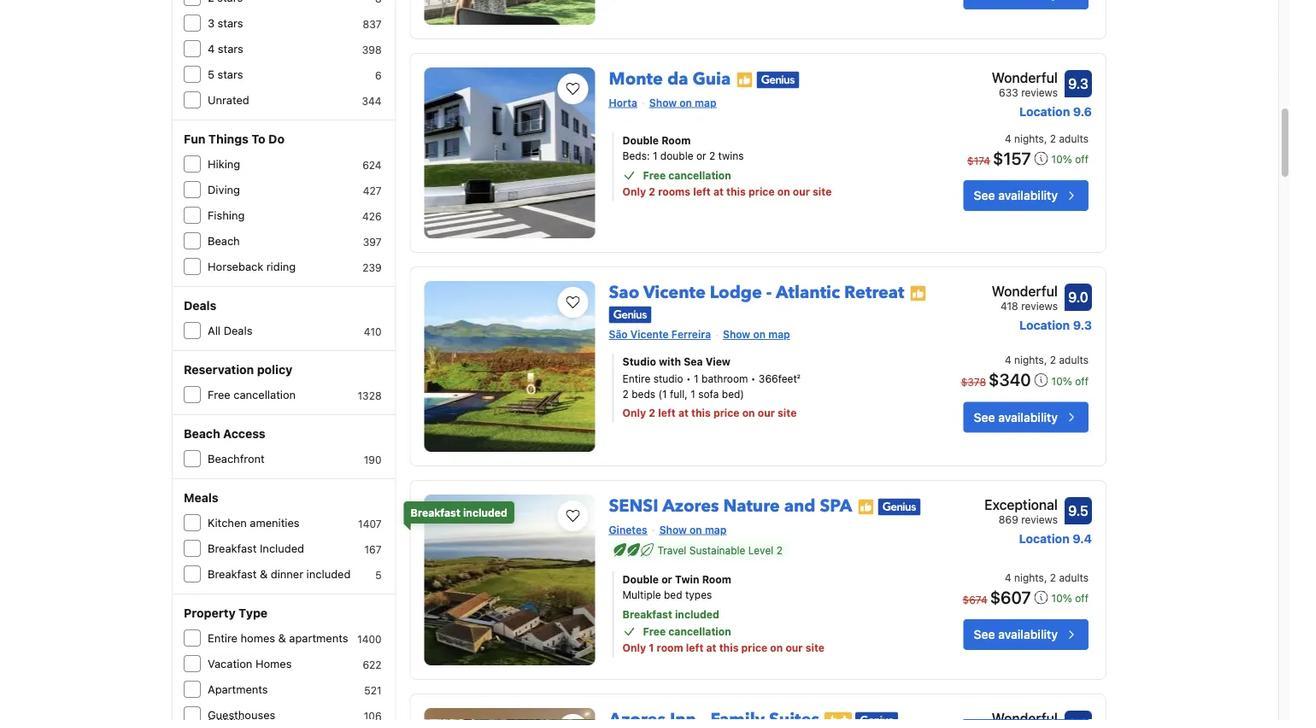 Task type: describe. For each thing, give the bounding box(es) containing it.
atlantic
[[776, 282, 840, 305]]

1 10% from the top
[[1052, 154, 1072, 166]]

0 horizontal spatial this property is part of our preferred partner program. it's committed to providing excellent service and good value. it'll pay us a higher commission if you make a booking. image
[[736, 72, 753, 89]]

type
[[239, 607, 268, 621]]

são
[[609, 329, 628, 341]]

reviews for atlantic
[[1021, 300, 1058, 312]]

sao vicente lodge - atlantic retreat
[[609, 282, 904, 305]]

bathroom
[[702, 373, 748, 385]]

5 for 5 stars
[[208, 68, 214, 81]]

vacation homes
[[208, 658, 292, 671]]

reservation
[[184, 363, 254, 377]]

policy
[[257, 363, 292, 377]]

4 for monte da guia
[[1005, 133, 1011, 145]]

beach for beach
[[208, 235, 240, 248]]

on up the studio with sea view link
[[753, 329, 766, 341]]

show on map for lodge
[[723, 329, 790, 341]]

exceptional 869 reviews
[[985, 497, 1058, 526]]

1 right the full,
[[691, 389, 695, 401]]

1 vertical spatial free
[[208, 389, 231, 402]]

0 horizontal spatial entire
[[208, 632, 238, 645]]

availability for spa
[[998, 628, 1058, 642]]

sustainable
[[689, 545, 746, 557]]

bed
[[664, 589, 682, 601]]

wonderful 418 reviews
[[992, 284, 1058, 312]]

2 vertical spatial cancellation
[[669, 626, 731, 638]]

, for spa
[[1044, 572, 1047, 584]]

$674
[[963, 594, 988, 606]]

access
[[223, 427, 266, 441]]

off for atlantic
[[1075, 375, 1089, 387]]

location 9.3
[[1020, 319, 1092, 333]]

0 vertical spatial cancellation
[[669, 170, 731, 182]]

twin
[[675, 574, 700, 586]]

2 down the location 9.6
[[1050, 133, 1056, 145]]

0 horizontal spatial this property is part of our preferred partner program. it's committed to providing excellent service and good value. it'll pay us a higher commission if you make a booking. image
[[736, 72, 753, 89]]

spa
[[820, 495, 852, 519]]

this property is part of our preferred partner program. it's committed to providing excellent service and good value. it'll pay us a higher commission if you make a booking. image for spa
[[857, 499, 875, 516]]

site for only 2 rooms left at this price on our site
[[813, 186, 832, 198]]

nights for atlantic
[[1014, 354, 1044, 366]]

1 off from the top
[[1075, 154, 1089, 166]]

room
[[657, 642, 683, 654]]

2 vertical spatial free cancellation
[[643, 626, 731, 638]]

entire homes & apartments
[[208, 632, 348, 645]]

homes
[[255, 658, 292, 671]]

see availability link for atlantic
[[964, 402, 1089, 433]]

4 stars
[[208, 43, 243, 56]]

2 left "twins"
[[709, 150, 715, 162]]

0 vertical spatial included
[[463, 507, 507, 519]]

1 vertical spatial included
[[306, 568, 351, 581]]

1328
[[358, 390, 382, 402]]

da
[[667, 68, 688, 91]]

multiple bed types breakfast included
[[623, 589, 719, 621]]

lodge
[[710, 282, 762, 305]]

4 for sensi azores nature and spa
[[1005, 572, 1011, 584]]

left inside studio with sea view entire studio • 1 bathroom • 366feet² 2 beds (1 full, 1 sofa bed) only 2 left at this price on our site
[[658, 407, 676, 419]]

9.5
[[1068, 503, 1088, 520]]

map for nature
[[705, 524, 727, 536]]

things
[[208, 132, 249, 147]]

-
[[766, 282, 772, 305]]

exceptional
[[985, 497, 1058, 514]]

fun
[[184, 132, 206, 147]]

reservation policy
[[184, 363, 292, 377]]

418
[[1001, 300, 1018, 312]]

2 down beds
[[649, 407, 655, 419]]

1407
[[358, 518, 382, 530]]

1 horizontal spatial &
[[278, 632, 286, 645]]

location 9.4
[[1019, 532, 1092, 546]]

2 left beds
[[623, 389, 629, 401]]

retreat
[[844, 282, 904, 305]]

scored 9.0 element
[[1065, 284, 1092, 311]]

view
[[706, 356, 731, 368]]

1 vertical spatial or
[[662, 574, 672, 586]]

rooms
[[658, 186, 691, 198]]

travel sustainable level 2
[[658, 545, 783, 557]]

location 9.6
[[1020, 105, 1092, 119]]

1 , from the top
[[1044, 133, 1047, 145]]

breakfast included
[[208, 543, 304, 555]]

9.0
[[1068, 290, 1089, 306]]

travel
[[658, 545, 687, 557]]

on down double or twin room link
[[770, 642, 783, 654]]

0 vertical spatial location
[[1020, 105, 1070, 119]]

at for room
[[706, 642, 717, 654]]

366feet²
[[759, 373, 801, 385]]

breakfast for breakfast included
[[411, 507, 460, 519]]

at inside studio with sea view entire studio • 1 bathroom • 366feet² 2 beds (1 full, 1 sofa bed) only 2 left at this price on our site
[[678, 407, 689, 419]]

property type
[[184, 607, 268, 621]]

1 down sea at the right of page
[[694, 373, 699, 385]]

apartments
[[208, 684, 268, 696]]

this for room
[[719, 642, 739, 654]]

sensi azores nature and spa link
[[609, 488, 852, 519]]

see availability for atlantic
[[974, 410, 1058, 425]]

guia
[[693, 68, 731, 91]]

scored 9.3 element
[[1065, 70, 1092, 98]]

0 vertical spatial free cancellation
[[643, 170, 731, 182]]

wonderful 633 reviews
[[992, 70, 1058, 99]]

on down the azores
[[690, 524, 702, 536]]

sensi azores nature and spa image
[[424, 495, 595, 666]]

10% off for atlantic
[[1052, 375, 1089, 387]]

this property is part of our preferred partner program. it's committed to providing excellent service and good value. it'll pay us a higher commission if you make a booking. image for atlantic
[[910, 286, 927, 303]]

double room
[[623, 135, 691, 147]]

multiple
[[623, 589, 661, 601]]

426
[[362, 211, 382, 223]]

0 vertical spatial 9.3
[[1068, 76, 1089, 92]]

6
[[375, 70, 382, 82]]

10% for spa
[[1052, 593, 1072, 605]]

9.4
[[1073, 532, 1092, 546]]

adults for atlantic
[[1059, 354, 1089, 366]]

beachfront
[[208, 453, 265, 466]]

wonderful element for monte da guia
[[992, 68, 1058, 88]]

map for lodge
[[768, 329, 790, 341]]

with
[[659, 356, 681, 368]]

622
[[363, 659, 382, 671]]

0 horizontal spatial &
[[260, 568, 268, 581]]

1 availability from the top
[[998, 189, 1058, 203]]

1 vertical spatial free cancellation
[[208, 389, 296, 402]]

wonderful for sao vicente lodge - atlantic retreat
[[992, 284, 1058, 300]]

wonderful for monte da guia
[[992, 70, 1058, 86]]

wonderful element for sao vicente lodge - atlantic retreat
[[992, 282, 1058, 302]]

0 vertical spatial or
[[696, 150, 706, 162]]

scored 9.5 element
[[1065, 498, 1092, 525]]

10% off for spa
[[1052, 593, 1089, 605]]

521
[[364, 685, 382, 697]]

monte da guia image
[[424, 68, 595, 239]]

3
[[208, 17, 215, 30]]

meals
[[184, 491, 218, 505]]

$174
[[967, 155, 990, 167]]

studio with sea view link
[[623, 354, 911, 370]]

$340
[[989, 370, 1031, 390]]

2 left rooms
[[649, 186, 655, 198]]

monte da guia link
[[609, 61, 731, 91]]

837
[[363, 18, 382, 30]]

room inside double room 'link'
[[662, 135, 691, 147]]

see availability link for spa
[[964, 620, 1089, 651]]

azores
[[662, 495, 719, 519]]

ginetes
[[609, 524, 647, 536]]

190
[[364, 454, 382, 466]]

and
[[784, 495, 816, 519]]

2 right the level
[[776, 545, 783, 557]]

monte
[[609, 68, 663, 91]]

1 left room
[[649, 642, 654, 654]]

1 down double room
[[653, 150, 658, 162]]

beds
[[632, 389, 655, 401]]

included
[[260, 543, 304, 555]]

344
[[362, 95, 382, 107]]

kitchen
[[208, 517, 247, 530]]

horseback
[[208, 261, 263, 273]]

5 stars
[[208, 68, 243, 81]]

2 down location 9.3
[[1050, 354, 1056, 366]]

level
[[748, 545, 774, 557]]

diving
[[208, 184, 240, 197]]

1 see availability link from the top
[[964, 181, 1089, 211]]



Task type: vqa. For each thing, say whether or not it's contained in the screenshot.
. within "For More Info And To List Your Property On Booking.Com, See Our Accommodation Partner Program And Supplier Code Of Conduct ."
no



Task type: locate. For each thing, give the bounding box(es) containing it.
breakfast down the multiple
[[623, 609, 672, 621]]

2 horizontal spatial this property is part of our preferred partner program. it's committed to providing excellent service and good value. it'll pay us a higher commission if you make a booking. image
[[910, 286, 927, 303]]

double inside 'link'
[[623, 135, 659, 147]]

• down the studio with sea view link
[[751, 373, 756, 385]]

2 vertical spatial our
[[786, 642, 803, 654]]

0 vertical spatial this
[[726, 186, 746, 198]]

our down double or twin room link
[[786, 642, 803, 654]]

2 vertical spatial 10% off
[[1052, 593, 1089, 605]]

10% right "$607"
[[1052, 593, 1072, 605]]

scored 9.2 element
[[1065, 711, 1092, 720]]

3 nights from the top
[[1014, 572, 1044, 584]]

this property is part of our preferred partner program. it's committed to providing excellent service and good value. it'll pay us a higher commission if you make a booking. image for atlantic
[[910, 286, 927, 303]]

1 horizontal spatial or
[[696, 150, 706, 162]]

site inside studio with sea view entire studio • 1 bathroom • 366feet² 2 beds (1 full, 1 sofa bed) only 2 left at this price on our site
[[778, 407, 797, 419]]

this property is part of our preferred partner program. it's committed to providing excellent service and good value. it'll pay us a higher commission if you make a booking. image right guia
[[736, 72, 753, 89]]

1 double from the top
[[623, 135, 659, 147]]

location
[[1020, 105, 1070, 119], [1020, 319, 1070, 333], [1019, 532, 1070, 546]]

3 reviews from the top
[[1021, 514, 1058, 526]]

double
[[660, 150, 694, 162]]

2 vertical spatial price
[[741, 642, 768, 654]]

stars for 4 stars
[[218, 43, 243, 56]]

1 10% off from the top
[[1052, 154, 1089, 166]]

2 see from the top
[[974, 410, 995, 425]]

room up types
[[702, 574, 731, 586]]

left right room
[[686, 642, 704, 654]]

2 off from the top
[[1075, 375, 1089, 387]]

3 see availability from the top
[[974, 628, 1058, 642]]

on down da
[[680, 97, 692, 109]]

show
[[649, 97, 677, 109], [723, 329, 750, 341], [659, 524, 687, 536]]

genius discounts available at this property. image
[[757, 72, 799, 89], [757, 72, 799, 89], [609, 307, 652, 324], [609, 307, 652, 324], [878, 499, 921, 516], [878, 499, 921, 516], [855, 713, 898, 720], [855, 713, 898, 720]]

entire inside studio with sea view entire studio • 1 bathroom • 366feet² 2 beds (1 full, 1 sofa bed) only 2 left at this price on our site
[[623, 373, 651, 385]]

2 10% off from the top
[[1052, 375, 1089, 387]]

location for atlantic
[[1020, 319, 1070, 333]]

deals
[[184, 299, 217, 313], [224, 325, 252, 338]]

2 vertical spatial show
[[659, 524, 687, 536]]

0 horizontal spatial 5
[[208, 68, 214, 81]]

3 stars
[[208, 17, 243, 30]]

this down "twins"
[[726, 186, 746, 198]]

1 vertical spatial our
[[758, 407, 775, 419]]

vicente for sao
[[643, 282, 706, 305]]

see availability link down $157
[[964, 181, 1089, 211]]

(1
[[658, 389, 667, 401]]

cancellation up only 1 room left at this price on our site
[[669, 626, 731, 638]]

sao vicente lodge - atlantic retreat image
[[424, 282, 595, 452]]

double or twin room link
[[623, 572, 911, 587]]

0 horizontal spatial •
[[686, 373, 691, 385]]

0 vertical spatial vicente
[[643, 282, 706, 305]]

beach for beach access
[[184, 427, 220, 441]]

off down location 9.3
[[1075, 375, 1089, 387]]

vicente inside sao vicente lodge - atlantic retreat link
[[643, 282, 706, 305]]

1 vertical spatial left
[[658, 407, 676, 419]]

1 vertical spatial map
[[768, 329, 790, 341]]

5 down 167
[[375, 570, 382, 582]]

free cancellation down beds: 1 double or 2 twins
[[643, 170, 731, 182]]

see
[[974, 189, 995, 203], [974, 410, 995, 425], [974, 628, 995, 642]]

3 10% from the top
[[1052, 593, 1072, 605]]

2 wonderful from the top
[[992, 284, 1058, 300]]

off
[[1075, 154, 1089, 166], [1075, 375, 1089, 387], [1075, 593, 1089, 605]]

sao
[[609, 282, 639, 305]]

2 vertical spatial this property is part of our preferred partner program. it's committed to providing excellent service and good value. it'll pay us a higher commission if you make a booking. image
[[857, 499, 875, 516]]

5 for 5
[[375, 570, 382, 582]]

at for rooms
[[713, 186, 724, 198]]

2 see availability from the top
[[974, 410, 1058, 425]]

10% off down '9.6'
[[1052, 154, 1089, 166]]

1 vertical spatial show on map
[[723, 329, 790, 341]]

4 nights , 2 adults
[[1005, 133, 1089, 145], [1005, 354, 1089, 366], [1005, 572, 1089, 584]]

our for only 1 room left at this price on our site
[[786, 642, 803, 654]]

sao vicente lodge - atlantic retreat link
[[609, 275, 904, 305]]

this
[[726, 186, 746, 198], [691, 407, 711, 419], [719, 642, 739, 654]]

double up the multiple
[[623, 574, 659, 586]]

633
[[999, 87, 1018, 99]]

left
[[693, 186, 711, 198], [658, 407, 676, 419], [686, 642, 704, 654]]

see availability link
[[964, 181, 1089, 211], [964, 402, 1089, 433], [964, 620, 1089, 651]]

apartments
[[289, 632, 348, 645]]

1 vertical spatial see availability
[[974, 410, 1058, 425]]

see down $378
[[974, 410, 995, 425]]

2 vertical spatial at
[[706, 642, 717, 654]]

on
[[680, 97, 692, 109], [777, 186, 790, 198], [753, 329, 766, 341], [742, 407, 755, 419], [690, 524, 702, 536], [770, 642, 783, 654]]

our down double room 'link'
[[793, 186, 810, 198]]

0 vertical spatial left
[[693, 186, 711, 198]]

4
[[208, 43, 215, 56], [1005, 133, 1011, 145], [1005, 354, 1011, 366], [1005, 572, 1011, 584]]

2 horizontal spatial this property is part of our preferred partner program. it's committed to providing excellent service and good value. it'll pay us a higher commission if you make a booking. image
[[910, 286, 927, 303]]

1 reviews from the top
[[1021, 87, 1058, 99]]

10% off down location 9.3
[[1052, 375, 1089, 387]]

price for room
[[741, 642, 768, 654]]

0 vertical spatial wonderful
[[992, 70, 1058, 86]]

0 vertical spatial &
[[260, 568, 268, 581]]

beach left access
[[184, 427, 220, 441]]

at right room
[[706, 642, 717, 654]]

stars right the 3
[[218, 17, 243, 30]]

10% for atlantic
[[1052, 375, 1072, 387]]

2 vertical spatial see availability
[[974, 628, 1058, 642]]

3 4 nights , 2 adults from the top
[[1005, 572, 1089, 584]]

$607
[[990, 587, 1031, 608]]

3 see from the top
[[974, 628, 995, 642]]

our inside studio with sea view entire studio • 1 bathroom • 366feet² 2 beds (1 full, 1 sofa bed) only 2 left at this price on our site
[[758, 407, 775, 419]]

& right homes on the left bottom of page
[[278, 632, 286, 645]]

2 stars from the top
[[218, 43, 243, 56]]

see down $174
[[974, 189, 995, 203]]

our
[[793, 186, 810, 198], [758, 407, 775, 419], [786, 642, 803, 654]]

only for only 2 rooms left at this price on our site
[[623, 186, 646, 198]]

0 vertical spatial 5
[[208, 68, 214, 81]]

1 vertical spatial room
[[702, 574, 731, 586]]

1 horizontal spatial entire
[[623, 373, 651, 385]]

only
[[623, 186, 646, 198], [623, 407, 646, 419], [623, 642, 646, 654]]

624
[[362, 159, 382, 171]]

2 vertical spatial 4 nights , 2 adults
[[1005, 572, 1089, 584]]

see availability down $157
[[974, 189, 1058, 203]]

on down bed)
[[742, 407, 755, 419]]

1 vertical spatial deals
[[224, 325, 252, 338]]

4 up $157
[[1005, 133, 1011, 145]]

double room link
[[623, 133, 911, 148]]

427
[[363, 185, 382, 197]]

1 vertical spatial adults
[[1059, 354, 1089, 366]]

only left room
[[623, 642, 646, 654]]

on inside studio with sea view entire studio • 1 bathroom • 366feet² 2 beds (1 full, 1 sofa bed) only 2 left at this price on our site
[[742, 407, 755, 419]]

0 vertical spatial availability
[[998, 189, 1058, 203]]

double for sensi
[[623, 574, 659, 586]]

1 vertical spatial cancellation
[[234, 389, 296, 402]]

0 vertical spatial 10%
[[1052, 154, 1072, 166]]

0 vertical spatial 4 nights , 2 adults
[[1005, 133, 1089, 145]]

4 nights , 2 adults down location 9.3
[[1005, 354, 1089, 366]]

2 only from the top
[[623, 407, 646, 419]]

2 vertical spatial show on map
[[659, 524, 727, 536]]

0 vertical spatial deals
[[184, 299, 217, 313]]

wonderful up 418
[[992, 284, 1058, 300]]

this property is part of our preferred partner program. it's committed to providing excellent service and good value. it'll pay us a higher commission if you make a booking. image right retreat
[[910, 286, 927, 303]]

0 vertical spatial free
[[643, 170, 666, 182]]

adults for spa
[[1059, 572, 1089, 584]]

10% off right "$607"
[[1052, 593, 1089, 605]]

nature
[[723, 495, 780, 519]]

1 vertical spatial double
[[623, 574, 659, 586]]

3 10% off from the top
[[1052, 593, 1089, 605]]

unrated
[[208, 94, 249, 107]]

1 vertical spatial wonderful element
[[992, 282, 1058, 302]]

2 vertical spatial off
[[1075, 593, 1089, 605]]

2 vertical spatial left
[[686, 642, 704, 654]]

at
[[713, 186, 724, 198], [678, 407, 689, 419], [706, 642, 717, 654]]

2 10% from the top
[[1052, 375, 1072, 387]]

1 vertical spatial &
[[278, 632, 286, 645]]

double or twin room
[[623, 574, 731, 586]]

3 adults from the top
[[1059, 572, 1089, 584]]

1 stars from the top
[[218, 17, 243, 30]]

see availability link down $340
[[964, 402, 1089, 433]]

on down double room 'link'
[[777, 186, 790, 198]]

location down wonderful 418 reviews
[[1020, 319, 1070, 333]]

0 vertical spatial show
[[649, 97, 677, 109]]

free
[[643, 170, 666, 182], [208, 389, 231, 402], [643, 626, 666, 638]]

nights up $340
[[1014, 354, 1044, 366]]

show up view
[[723, 329, 750, 341]]

left for rooms
[[693, 186, 711, 198]]

breakfast for breakfast & dinner included
[[208, 568, 257, 581]]

1 vertical spatial only
[[623, 407, 646, 419]]

2
[[1050, 133, 1056, 145], [709, 150, 715, 162], [649, 186, 655, 198], [1050, 354, 1056, 366], [623, 389, 629, 401], [649, 407, 655, 419], [776, 545, 783, 557], [1050, 572, 1056, 584]]

3 off from the top
[[1075, 593, 1089, 605]]

0 vertical spatial this property is part of our preferred partner program. it's committed to providing excellent service and good value. it'll pay us a higher commission if you make a booking. image
[[736, 72, 753, 89]]

price
[[748, 186, 775, 198], [713, 407, 740, 419], [741, 642, 768, 654]]

nights up "$607"
[[1014, 572, 1044, 584]]

sensi
[[609, 495, 658, 519]]

to
[[252, 132, 265, 147]]

deals right all
[[224, 325, 252, 338]]

1 vertical spatial 10% off
[[1052, 375, 1089, 387]]

only 2 rooms left at this price on our site
[[623, 186, 832, 198]]

1 vertical spatial 5
[[375, 570, 382, 582]]

room
[[662, 135, 691, 147], [702, 574, 731, 586]]

breakfast for breakfast included
[[208, 543, 257, 555]]

2 vertical spatial stars
[[218, 68, 243, 81]]

2 wonderful element from the top
[[992, 282, 1058, 302]]

entire up beds
[[623, 373, 651, 385]]

studio
[[623, 356, 656, 368]]

double for monte
[[623, 135, 659, 147]]

1 vertical spatial at
[[678, 407, 689, 419]]

0 vertical spatial see availability
[[974, 189, 1058, 203]]

entire down property type
[[208, 632, 238, 645]]

location for spa
[[1019, 532, 1070, 546]]

0 vertical spatial price
[[748, 186, 775, 198]]

vicente for são
[[631, 329, 669, 341]]

vicente up studio
[[631, 329, 669, 341]]

1 horizontal spatial this property is part of our preferred partner program. it's committed to providing excellent service and good value. it'll pay us a higher commission if you make a booking. image
[[857, 499, 875, 516]]

0 horizontal spatial room
[[662, 135, 691, 147]]

see availability down "$607"
[[974, 628, 1058, 642]]

vacation
[[208, 658, 252, 671]]

0 vertical spatial double
[[623, 135, 659, 147]]

1 • from the left
[[686, 373, 691, 385]]

free cancellation up room
[[643, 626, 731, 638]]

left down (1
[[658, 407, 676, 419]]

2 4 nights , 2 adults from the top
[[1005, 354, 1089, 366]]

room inside double or twin room link
[[702, 574, 731, 586]]

show on map down da
[[649, 97, 717, 109]]

only down beds:
[[623, 186, 646, 198]]

5 down the 4 stars
[[208, 68, 214, 81]]

price down double or twin room link
[[741, 642, 768, 654]]

0 vertical spatial stars
[[218, 17, 243, 30]]

availability down "$607"
[[998, 628, 1058, 642]]

studio
[[653, 373, 683, 385]]

fishing
[[208, 209, 245, 222]]

1 4 nights , 2 adults from the top
[[1005, 133, 1089, 145]]

at down the full,
[[678, 407, 689, 419]]

price for rooms
[[748, 186, 775, 198]]

2 double from the top
[[623, 574, 659, 586]]

this property is part of our preferred plus program. it's committed to providing outstanding service and excellent value. it'll pay us a higher commission if you make a booking. image
[[825, 713, 852, 720]]

0 horizontal spatial deals
[[184, 299, 217, 313]]

this property is part of our preferred partner program. it's committed to providing excellent service and good value. it'll pay us a higher commission if you make a booking. image right guia
[[736, 72, 753, 89]]

see availability link down "$607"
[[964, 620, 1089, 651]]

0 vertical spatial site
[[813, 186, 832, 198]]

amenities
[[250, 517, 300, 530]]

2 , from the top
[[1044, 354, 1047, 366]]

10% down the location 9.6
[[1052, 154, 1072, 166]]

price inside studio with sea view entire studio • 1 bathroom • 366feet² 2 beds (1 full, 1 sofa bed) only 2 left at this price on our site
[[713, 407, 740, 419]]

off down '9.6'
[[1075, 154, 1089, 166]]

ferreira
[[672, 329, 711, 341]]

2 availability from the top
[[998, 410, 1058, 425]]

twins
[[718, 150, 744, 162]]

398
[[362, 44, 382, 56]]

1 horizontal spatial 5
[[375, 570, 382, 582]]

site down double room 'link'
[[813, 186, 832, 198]]

this down sofa
[[691, 407, 711, 419]]

site for only 1 room left at this price on our site
[[806, 642, 825, 654]]

site up this property is part of our preferred plus program. it's committed to providing outstanding service and excellent value. it'll pay us a higher commission if you make a booking. icon
[[806, 642, 825, 654]]

4 for sao vicente lodge - atlantic retreat
[[1005, 354, 1011, 366]]

at down "twins"
[[713, 186, 724, 198]]

0 vertical spatial reviews
[[1021, 87, 1058, 99]]

2 vertical spatial free
[[643, 626, 666, 638]]

2 • from the left
[[751, 373, 756, 385]]

stars for 5 stars
[[218, 68, 243, 81]]

property
[[184, 607, 236, 621]]

vicente
[[643, 282, 706, 305], [631, 329, 669, 341]]

1400
[[357, 634, 382, 646]]

1 horizontal spatial included
[[463, 507, 507, 519]]

3 see availability link from the top
[[964, 620, 1089, 651]]

0 vertical spatial entire
[[623, 373, 651, 385]]

horseback riding
[[208, 261, 296, 273]]

1 vertical spatial this property is part of our preferred partner program. it's committed to providing excellent service and good value. it'll pay us a higher commission if you make a booking. image
[[910, 286, 927, 303]]

cancellation down beds: 1 double or 2 twins
[[669, 170, 731, 182]]

this right room
[[719, 642, 739, 654]]

wonderful element
[[992, 68, 1058, 88], [992, 282, 1058, 302], [992, 709, 1058, 720]]

1 vertical spatial location
[[1020, 319, 1070, 333]]

3 availability from the top
[[998, 628, 1058, 642]]

this property is part of our preferred partner program. it's committed to providing excellent service and good value. it'll pay us a higher commission if you make a booking. image for spa
[[857, 499, 875, 516]]

nights up $157
[[1014, 133, 1044, 145]]

1 vertical spatial stars
[[218, 43, 243, 56]]

nights
[[1014, 133, 1044, 145], [1014, 354, 1044, 366], [1014, 572, 1044, 584]]

only inside studio with sea view entire studio • 1 bathroom • 366feet² 2 beds (1 full, 1 sofa bed) only 2 left at this price on our site
[[623, 407, 646, 419]]

2 see availability link from the top
[[964, 402, 1089, 433]]

beach access
[[184, 427, 266, 441]]

included inside the multiple bed types breakfast included
[[675, 609, 719, 621]]

$157
[[993, 148, 1031, 168]]

1 adults from the top
[[1059, 133, 1089, 145]]

reviews up location 9.3
[[1021, 300, 1058, 312]]

2 vertical spatial location
[[1019, 532, 1070, 546]]

0 vertical spatial off
[[1075, 154, 1089, 166]]

this property is part of our preferred partner program. it's committed to providing excellent service and good value. it'll pay us a higher commission if you make a booking. image
[[736, 72, 753, 89], [910, 286, 927, 303], [857, 499, 875, 516]]

kitchen amenities
[[208, 517, 300, 530]]

availability down $340
[[998, 410, 1058, 425]]

nights for spa
[[1014, 572, 1044, 584]]

1 see from the top
[[974, 189, 995, 203]]

off down 9.4
[[1075, 593, 1089, 605]]

sofa
[[698, 389, 719, 401]]

1 vertical spatial price
[[713, 407, 740, 419]]

reviews inside wonderful 418 reviews
[[1021, 300, 1058, 312]]

1 nights from the top
[[1014, 133, 1044, 145]]

this property is part of our preferred partner program. it's committed to providing excellent service and good value. it'll pay us a higher commission if you make a booking. image
[[736, 72, 753, 89], [910, 286, 927, 303], [857, 499, 875, 516]]

, down the location 9.6
[[1044, 133, 1047, 145]]

1 vertical spatial off
[[1075, 375, 1089, 387]]

show on map for nature
[[659, 524, 727, 536]]

0 vertical spatial only
[[623, 186, 646, 198]]

reviews inside wonderful 633 reviews
[[1021, 87, 1058, 99]]

only 1 room left at this price on our site
[[623, 642, 825, 654]]

, down location 9.4
[[1044, 572, 1047, 584]]

1 vertical spatial this property is part of our preferred partner program. it's committed to providing excellent service and good value. it'll pay us a higher commission if you make a booking. image
[[910, 286, 927, 303]]

4 nights , 2 adults for spa
[[1005, 572, 1089, 584]]

adults down 9.4
[[1059, 572, 1089, 584]]

breakfast right 1407
[[411, 507, 460, 519]]

map for guia
[[695, 97, 717, 109]]

see availability for spa
[[974, 628, 1058, 642]]

1 vertical spatial availability
[[998, 410, 1058, 425]]

wonderful element up location 9.3
[[992, 282, 1058, 302]]

show on map for guia
[[649, 97, 717, 109]]

left right rooms
[[693, 186, 711, 198]]

our for only 2 rooms left at this price on our site
[[793, 186, 810, 198]]

4 down the 3
[[208, 43, 215, 56]]

0 vertical spatial beach
[[208, 235, 240, 248]]

, for atlantic
[[1044, 354, 1047, 366]]

2 vertical spatial only
[[623, 642, 646, 654]]

off for spa
[[1075, 593, 1089, 605]]

free down reservation
[[208, 389, 231, 402]]

• down sea at the right of page
[[686, 373, 691, 385]]

0 horizontal spatial included
[[306, 568, 351, 581]]

4 nights , 2 adults for atlantic
[[1005, 354, 1089, 366]]

show for vicente
[[723, 329, 750, 341]]

1 vertical spatial vicente
[[631, 329, 669, 341]]

1 only from the top
[[623, 186, 646, 198]]

see for spa
[[974, 628, 995, 642]]

1 vertical spatial see
[[974, 410, 995, 425]]

fun things to do
[[184, 132, 285, 147]]

show for azores
[[659, 524, 687, 536]]

0 horizontal spatial or
[[662, 574, 672, 586]]

1 horizontal spatial room
[[702, 574, 731, 586]]

our down the 366feet²
[[758, 407, 775, 419]]

show on map down the azores
[[659, 524, 727, 536]]

this property is part of our preferred partner program. it's committed to providing excellent service and good value. it'll pay us a higher commission if you make a booking. image right retreat
[[910, 286, 927, 303]]

free up rooms
[[643, 170, 666, 182]]

2 vertical spatial this
[[719, 642, 739, 654]]

1
[[653, 150, 658, 162], [694, 373, 699, 385], [691, 389, 695, 401], [649, 642, 654, 654]]

reviews up the location 9.6
[[1021, 87, 1058, 99]]

see for atlantic
[[974, 410, 995, 425]]

do
[[268, 132, 285, 147]]

wonderful up 633
[[992, 70, 1058, 86]]

bed)
[[722, 389, 744, 401]]

only for only 1 room left at this price on our site
[[623, 642, 646, 654]]

1 horizontal spatial this property is part of our preferred partner program. it's committed to providing excellent service and good value. it'll pay us a higher commission if you make a booking. image
[[857, 499, 875, 516]]

stars up unrated
[[218, 68, 243, 81]]

1 wonderful from the top
[[992, 70, 1058, 86]]

0 vertical spatial show on map
[[649, 97, 717, 109]]

1 vertical spatial 4 nights , 2 adults
[[1005, 354, 1089, 366]]

1 wonderful element from the top
[[992, 68, 1058, 88]]

beach
[[208, 235, 240, 248], [184, 427, 220, 441]]

site down the 366feet²
[[778, 407, 797, 419]]

this inside studio with sea view entire studio • 1 bathroom • 366feet² 2 beds (1 full, 1 sofa bed) only 2 left at this price on our site
[[691, 407, 711, 419]]

see down $674
[[974, 628, 995, 642]]

9.3 down 9.0
[[1073, 319, 1092, 333]]

2 vertical spatial nights
[[1014, 572, 1044, 584]]

exceptional element
[[985, 495, 1058, 516]]

show up travel
[[659, 524, 687, 536]]

1 see availability from the top
[[974, 189, 1058, 203]]

free cancellation down reservation policy
[[208, 389, 296, 402]]

left for room
[[686, 642, 704, 654]]

riding
[[266, 261, 296, 273]]

map up the studio with sea view link
[[768, 329, 790, 341]]

this property is part of our preferred partner program. it's committed to providing excellent service and good value. it'll pay us a higher commission if you make a booking. image right spa
[[857, 499, 875, 516]]

availability for atlantic
[[998, 410, 1058, 425]]

show on map
[[649, 97, 717, 109], [723, 329, 790, 341], [659, 524, 727, 536]]

0 vertical spatial this property is part of our preferred partner program. it's committed to providing excellent service and good value. it'll pay us a higher commission if you make a booking. image
[[736, 72, 753, 89]]

entire
[[623, 373, 651, 385], [208, 632, 238, 645]]

breakfast inside the multiple bed types breakfast included
[[623, 609, 672, 621]]

sea
[[684, 356, 703, 368]]

0 vertical spatial see availability link
[[964, 181, 1089, 211]]

see availability down $340
[[974, 410, 1058, 425]]

& left the dinner
[[260, 568, 268, 581]]

2 horizontal spatial included
[[675, 609, 719, 621]]

adults down location 9.3
[[1059, 354, 1089, 366]]

2 nights from the top
[[1014, 354, 1044, 366]]

$378
[[961, 377, 986, 389]]

free up room
[[643, 626, 666, 638]]

show for da
[[649, 97, 677, 109]]

map up sustainable on the bottom right of page
[[705, 524, 727, 536]]

3 only from the top
[[623, 642, 646, 654]]

167
[[364, 544, 382, 556]]

availability down $157
[[998, 189, 1058, 203]]

breakfast included
[[411, 507, 507, 519]]

1 vertical spatial this
[[691, 407, 711, 419]]

3 stars from the top
[[218, 68, 243, 81]]

stars for 3 stars
[[218, 17, 243, 30]]

2 vertical spatial site
[[806, 642, 825, 654]]

2 reviews from the top
[[1021, 300, 1058, 312]]

2 adults from the top
[[1059, 354, 1089, 366]]

or
[[696, 150, 706, 162], [662, 574, 672, 586]]

1 vertical spatial 10%
[[1052, 375, 1072, 387]]

3 wonderful element from the top
[[992, 709, 1058, 720]]

10% off
[[1052, 154, 1089, 166], [1052, 375, 1089, 387], [1052, 593, 1089, 605]]

this property is part of our preferred plus program. it's committed to providing outstanding service and excellent value. it'll pay us a higher commission if you make a booking. image
[[825, 713, 852, 720]]

1 vertical spatial 9.3
[[1073, 319, 1092, 333]]

0 vertical spatial wonderful element
[[992, 68, 1058, 88]]

10% right $340
[[1052, 375, 1072, 387]]

full,
[[670, 389, 688, 401]]

this for rooms
[[726, 186, 746, 198]]

1 vertical spatial entire
[[208, 632, 238, 645]]

2 down location 9.4
[[1050, 572, 1056, 584]]

reviews inside 'exceptional 869 reviews'
[[1021, 514, 1058, 526]]

reviews for spa
[[1021, 514, 1058, 526]]

3 , from the top
[[1044, 572, 1047, 584]]



